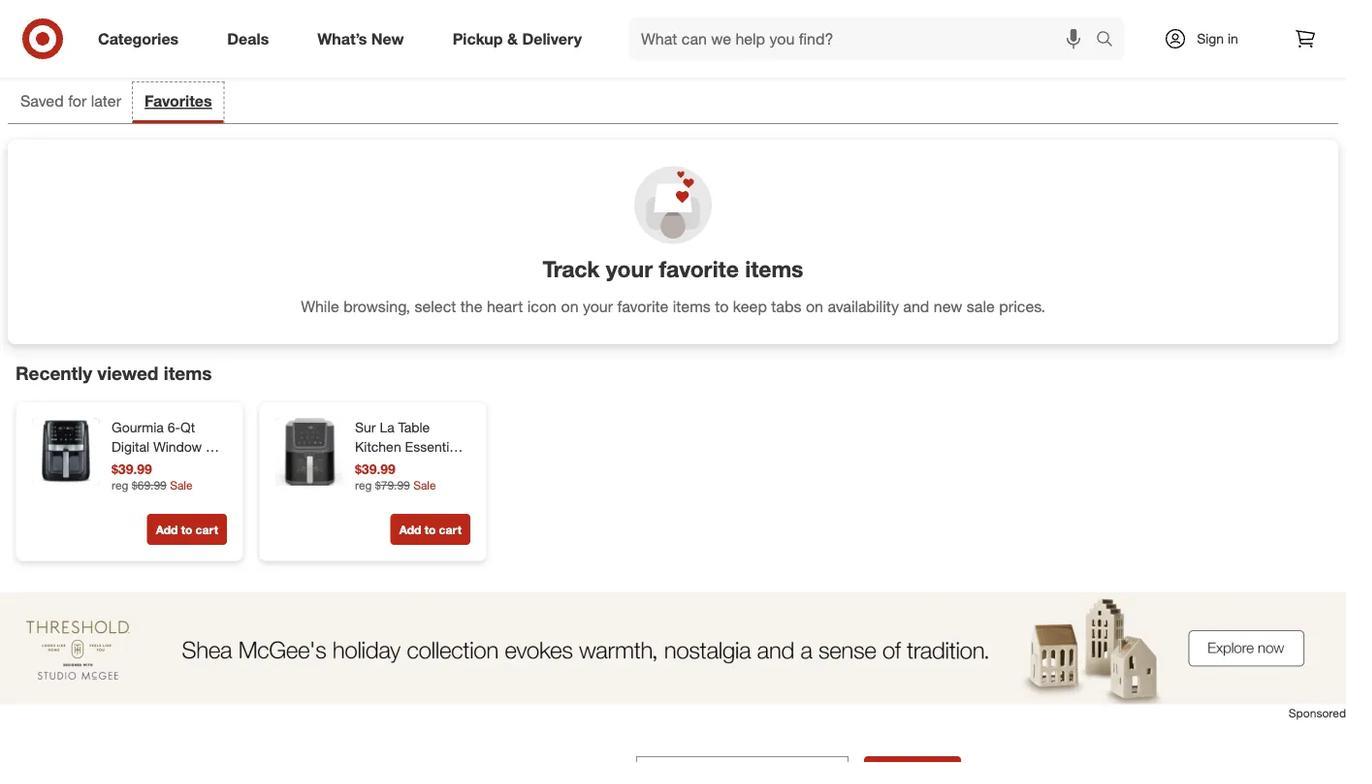 Task type: describe. For each thing, give the bounding box(es) containing it.
table
[[398, 419, 430, 436]]

$39.99 for air
[[355, 461, 396, 478]]

track your favorite items
[[543, 256, 804, 283]]

0 vertical spatial items
[[745, 256, 804, 283]]

black
[[166, 497, 200, 514]]

sign
[[1198, 30, 1225, 47]]

advertisement region
[[0, 593, 1347, 706]]

deals
[[227, 29, 269, 48]]

availability
[[828, 297, 899, 316]]

12
[[175, 458, 190, 475]]

sale
[[967, 297, 995, 316]]

what's
[[318, 29, 367, 48]]

keep
[[733, 297, 767, 316]]

pickup & delivery link
[[436, 17, 606, 60]]

pickup & delivery
[[453, 29, 582, 48]]

qt
[[180, 419, 195, 436]]

add to cart button for sur la table kitchen essentials 5qt air fryer
[[391, 514, 471, 545]]

for
[[68, 92, 87, 111]]

pickup
[[453, 29, 503, 48]]

and
[[904, 297, 930, 316]]

saved for later link
[[9, 83, 133, 123]]

window
[[153, 439, 202, 456]]

essentials
[[405, 439, 467, 456]]

sale for fryer
[[413, 478, 436, 493]]

delivery
[[522, 29, 582, 48]]

reg for fryer
[[112, 478, 129, 493]]

track
[[543, 256, 600, 283]]

empty cart bullseye image
[[527, 0, 820, 48]]

presets
[[112, 477, 157, 494]]

6-
[[168, 419, 180, 436]]

what's new link
[[301, 17, 429, 60]]

search button
[[1088, 17, 1134, 64]]

0 vertical spatial your
[[606, 256, 653, 283]]

add for with
[[156, 523, 178, 537]]

select
[[415, 297, 456, 316]]

add to cart for sur la table kitchen essentials 5qt air fryer
[[399, 523, 462, 537]]

in
[[1228, 30, 1239, 47]]

sur la table kitchen essentials 5qt air fryer link
[[355, 418, 467, 475]]

guided
[[173, 477, 218, 494]]

with
[[146, 458, 172, 475]]

sale for with
[[170, 478, 193, 493]]

deals link
[[211, 17, 293, 60]]

prices.
[[1000, 297, 1046, 316]]

to for gourmia 6-qt digital window air fryer with 12 presets & guided cooking black
[[181, 523, 192, 537]]

kitchen
[[355, 439, 401, 456]]

1 on from the left
[[561, 297, 579, 316]]

new
[[934, 297, 963, 316]]

1 horizontal spatial items
[[673, 297, 711, 316]]

$39.99 for fryer
[[112, 461, 152, 478]]

sign in link
[[1148, 17, 1269, 60]]

sponsored
[[1289, 706, 1347, 721]]



Task type: vqa. For each thing, say whether or not it's contained in the screenshot.
- inside the 30 Kingsland Rd, Clifton, NJ 07014-1904 Open today: 7:00am - 12:00am 973-330-0002
no



Task type: locate. For each thing, give the bounding box(es) containing it.
later
[[91, 92, 121, 111]]

1 reg from the left
[[112, 478, 129, 493]]

cart for gourmia 6-qt digital window air fryer with 12 presets & guided cooking black
[[196, 523, 218, 537]]

sur
[[355, 419, 376, 436]]

on right tabs on the right top of page
[[806, 297, 824, 316]]

recently
[[16, 362, 92, 384]]

$39.99
[[112, 461, 152, 478], [355, 461, 396, 478]]

sale inside $39.99 reg $79.99 sale
[[413, 478, 436, 493]]

2 reg from the left
[[355, 478, 372, 493]]

1 vertical spatial &
[[161, 477, 170, 494]]

sale inside $39.99 reg $69.99 sale
[[170, 478, 193, 493]]

digital
[[112, 439, 150, 456]]

1 horizontal spatial fryer
[[399, 458, 430, 475]]

What can we help you find? suggestions appear below search field
[[630, 17, 1101, 60]]

None text field
[[636, 757, 849, 764]]

heart
[[487, 297, 523, 316]]

cart
[[196, 523, 218, 537], [439, 523, 462, 537]]

1 cart from the left
[[196, 523, 218, 537]]

1 horizontal spatial reg
[[355, 478, 372, 493]]

to left keep
[[715, 297, 729, 316]]

1 horizontal spatial add
[[399, 523, 422, 537]]

air right window
[[206, 439, 222, 456]]

categories
[[98, 29, 179, 48]]

& inside gourmia 6-qt digital window air fryer with 12 presets & guided cooking black
[[161, 477, 170, 494]]

add down black
[[156, 523, 178, 537]]

the
[[461, 297, 483, 316]]

sur la table kitchen essentials 5qt air fryer
[[355, 419, 467, 475]]

air
[[206, 439, 222, 456], [379, 458, 395, 475]]

1 fryer from the left
[[112, 458, 143, 475]]

0 horizontal spatial on
[[561, 297, 579, 316]]

to down black
[[181, 523, 192, 537]]

while
[[301, 297, 339, 316]]

2 cart from the left
[[439, 523, 462, 537]]

items up tabs on the right top of page
[[745, 256, 804, 283]]

items down track your favorite items
[[673, 297, 711, 316]]

1 horizontal spatial $39.99
[[355, 461, 396, 478]]

$39.99 down digital
[[112, 461, 152, 478]]

1 horizontal spatial air
[[379, 458, 395, 475]]

cart down black
[[196, 523, 218, 537]]

1 horizontal spatial cart
[[439, 523, 462, 537]]

saved for later
[[20, 92, 121, 111]]

1 $39.99 from the left
[[112, 461, 152, 478]]

$69.99
[[132, 478, 167, 493]]

add to cart button
[[147, 514, 227, 545], [391, 514, 471, 545]]

2 add to cart button from the left
[[391, 514, 471, 545]]

add to cart button for gourmia 6-qt digital window air fryer with 12 presets & guided cooking black
[[147, 514, 227, 545]]

2 fryer from the left
[[399, 458, 430, 475]]

your down track
[[583, 297, 613, 316]]

reg up cooking on the bottom of the page
[[112, 478, 129, 493]]

your
[[606, 256, 653, 283], [583, 297, 613, 316]]

favorite
[[659, 256, 739, 283], [618, 297, 669, 316]]

2 horizontal spatial items
[[745, 256, 804, 283]]

$39.99 down kitchen
[[355, 461, 396, 478]]

sale right $79.99
[[413, 478, 436, 493]]

browsing,
[[344, 297, 410, 316]]

on right the icon
[[561, 297, 579, 316]]

reg inside $39.99 reg $69.99 sale
[[112, 478, 129, 493]]

0 horizontal spatial sale
[[170, 478, 193, 493]]

reg
[[112, 478, 129, 493], [355, 478, 372, 493]]

2 add from the left
[[399, 523, 422, 537]]

air inside the sur la table kitchen essentials 5qt air fryer
[[379, 458, 395, 475]]

on
[[561, 297, 579, 316], [806, 297, 824, 316]]

5qt
[[355, 458, 375, 475]]

0 horizontal spatial $39.99
[[112, 461, 152, 478]]

add
[[156, 523, 178, 537], [399, 523, 422, 537]]

1 horizontal spatial &
[[507, 29, 518, 48]]

fryer
[[112, 458, 143, 475], [399, 458, 430, 475]]

add to cart down black
[[156, 523, 218, 537]]

2 $39.99 from the left
[[355, 461, 396, 478]]

reg for air
[[355, 478, 372, 493]]

0 horizontal spatial reg
[[112, 478, 129, 493]]

0 horizontal spatial add to cart
[[156, 523, 218, 537]]

fryer inside gourmia 6-qt digital window air fryer with 12 presets & guided cooking black
[[112, 458, 143, 475]]

add to cart for gourmia 6-qt digital window air fryer with 12 presets & guided cooking black
[[156, 523, 218, 537]]

0 horizontal spatial items
[[164, 362, 212, 384]]

categories link
[[82, 17, 203, 60]]

$39.99 reg $79.99 sale
[[355, 461, 436, 493]]

2 sale from the left
[[413, 478, 436, 493]]

while browsing, select the heart icon on your favorite items to keep tabs on availability and new sale prices.
[[301, 297, 1046, 316]]

$39.99 reg $69.99 sale
[[112, 461, 193, 493]]

2 on from the left
[[806, 297, 824, 316]]

to for sur la table kitchen essentials 5qt air fryer
[[425, 523, 436, 537]]

$39.99 inside $39.99 reg $79.99 sale
[[355, 461, 396, 478]]

add for fryer
[[399, 523, 422, 537]]

reg down 5qt
[[355, 478, 372, 493]]

1 horizontal spatial add to cart button
[[391, 514, 471, 545]]

1 vertical spatial air
[[379, 458, 395, 475]]

add to cart
[[156, 523, 218, 537], [399, 523, 462, 537]]

air up $79.99
[[379, 458, 395, 475]]

gourmia
[[112, 419, 164, 436]]

$79.99
[[375, 478, 410, 493]]

0 horizontal spatial cart
[[196, 523, 218, 537]]

1 horizontal spatial on
[[806, 297, 824, 316]]

0 horizontal spatial air
[[206, 439, 222, 456]]

what's new
[[318, 29, 404, 48]]

cooking
[[112, 497, 162, 514]]

1 add to cart button from the left
[[147, 514, 227, 545]]

favorite up while browsing, select the heart icon on your favorite items to keep tabs on availability and new sale prices.
[[659, 256, 739, 283]]

1 vertical spatial favorite
[[618, 297, 669, 316]]

2 horizontal spatial to
[[715, 297, 729, 316]]

new
[[372, 29, 404, 48]]

add to cart button down $79.99
[[391, 514, 471, 545]]

0 vertical spatial air
[[206, 439, 222, 456]]

1 horizontal spatial sale
[[413, 478, 436, 493]]

cart down essentials
[[439, 523, 462, 537]]

gourmia 6-qt digital window air fryer with 12 presets & guided cooking black link
[[112, 418, 223, 514]]

add down $79.99
[[399, 523, 422, 537]]

1 add from the left
[[156, 523, 178, 537]]

sur la table kitchen essentials 5qt air fryer image
[[276, 418, 343, 486], [276, 418, 343, 486]]

add to cart button down black
[[147, 514, 227, 545]]

to down $39.99 reg $79.99 sale
[[425, 523, 436, 537]]

sign in
[[1198, 30, 1239, 47]]

air inside gourmia 6-qt digital window air fryer with 12 presets & guided cooking black
[[206, 439, 222, 456]]

saved
[[20, 92, 64, 111]]

add to cart down $79.99
[[399, 523, 462, 537]]

items up qt
[[164, 362, 212, 384]]

& inside pickup & delivery link
[[507, 29, 518, 48]]

& right pickup
[[507, 29, 518, 48]]

0 vertical spatial &
[[507, 29, 518, 48]]

1 add to cart from the left
[[156, 523, 218, 537]]

search
[[1088, 31, 1134, 50]]

1 horizontal spatial add to cart
[[399, 523, 462, 537]]

viewed
[[97, 362, 159, 384]]

0 horizontal spatial add to cart button
[[147, 514, 227, 545]]

fryer up $79.99
[[399, 458, 430, 475]]

favorite down track your favorite items
[[618, 297, 669, 316]]

0 horizontal spatial add
[[156, 523, 178, 537]]

$39.99 inside $39.99 reg $69.99 sale
[[112, 461, 152, 478]]

gourmia 6-qt digital window air fryer with 12 presets & guided cooking black image
[[32, 418, 100, 486], [32, 418, 100, 486]]

recently viewed items
[[16, 362, 212, 384]]

&
[[507, 29, 518, 48], [161, 477, 170, 494]]

2 add to cart from the left
[[399, 523, 462, 537]]

items
[[745, 256, 804, 283], [673, 297, 711, 316], [164, 362, 212, 384]]

fryer inside the sur la table kitchen essentials 5qt air fryer
[[399, 458, 430, 475]]

gourmia 6-qt digital window air fryer with 12 presets & guided cooking black
[[112, 419, 222, 514]]

reg inside $39.99 reg $79.99 sale
[[355, 478, 372, 493]]

cart for sur la table kitchen essentials 5qt air fryer
[[439, 523, 462, 537]]

1 vertical spatial items
[[673, 297, 711, 316]]

icon
[[528, 297, 557, 316]]

2 vertical spatial items
[[164, 362, 212, 384]]

1 sale from the left
[[170, 478, 193, 493]]

sale
[[170, 478, 193, 493], [413, 478, 436, 493]]

0 horizontal spatial to
[[181, 523, 192, 537]]

la
[[380, 419, 395, 436]]

0 vertical spatial favorite
[[659, 256, 739, 283]]

& down with
[[161, 477, 170, 494]]

sale down '12'
[[170, 478, 193, 493]]

to
[[715, 297, 729, 316], [181, 523, 192, 537], [425, 523, 436, 537]]

0 horizontal spatial fryer
[[112, 458, 143, 475]]

1 horizontal spatial to
[[425, 523, 436, 537]]

fryer down digital
[[112, 458, 143, 475]]

favorites link
[[133, 83, 224, 123]]

your up while browsing, select the heart icon on your favorite items to keep tabs on availability and new sale prices.
[[606, 256, 653, 283]]

tabs
[[772, 297, 802, 316]]

1 vertical spatial your
[[583, 297, 613, 316]]

favorites
[[145, 92, 212, 111]]

0 horizontal spatial &
[[161, 477, 170, 494]]



